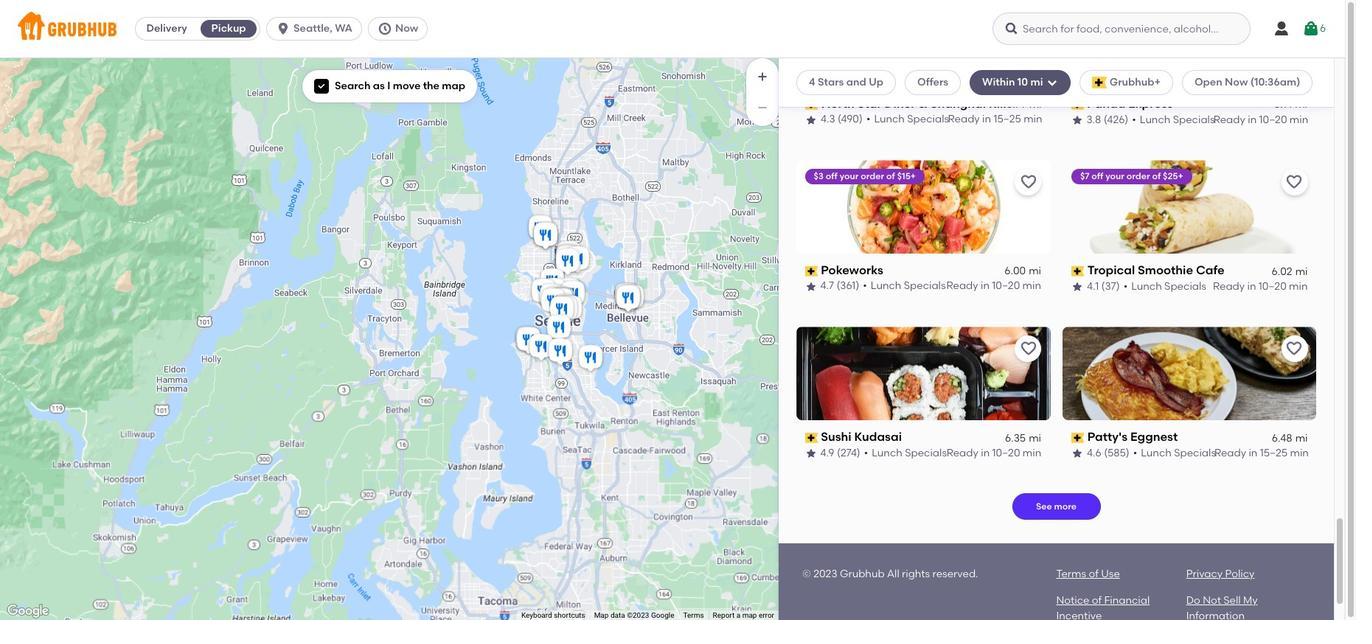 Task type: locate. For each thing, give the bounding box(es) containing it.
off right $7
[[1091, 171, 1103, 182]]

• lunch specials down eggnest
[[1133, 447, 1216, 459]]

hurry curry of tokyo image
[[539, 275, 569, 308]]

subscription pass image for pokeworks
[[805, 266, 818, 276]]

• lunch specials for panda express
[[1132, 114, 1215, 126]]

tropical smoothie cafe
[[1087, 263, 1224, 278]]

save this restaurant button for patty's eggnest
[[1281, 336, 1307, 362]]

to
[[1224, 566, 1235, 579]]

6.00
[[1005, 265, 1026, 278]]

6.48
[[1271, 432, 1292, 444]]

0 horizontal spatial now
[[395, 22, 418, 35]]

star icon image for pokeworks
[[805, 281, 817, 293]]

• lunch specials down smoothie
[[1123, 280, 1206, 293]]

plus icon image
[[755, 69, 770, 84]]

1 horizontal spatial off
[[1091, 171, 1103, 182]]

express
[[1128, 97, 1173, 111]]

cheeky cafe image
[[555, 293, 585, 326]]

6.35
[[1005, 432, 1026, 444]]

now right 'open' at the right of page
[[1225, 76, 1248, 88]]

svg image for seattle, wa
[[276, 21, 291, 36]]

min down 6.00 mi
[[1023, 280, 1042, 293]]

your for pokeworks
[[840, 171, 859, 182]]

min down 6.02 mi
[[1289, 280, 1307, 293]]

4.6
[[1087, 447, 1101, 459]]

1 order from the left
[[861, 171, 885, 182]]

now
[[395, 22, 418, 35], [1225, 76, 1248, 88]]

0 vertical spatial ready in 15–25 min
[[948, 114, 1042, 126]]

• down patty's eggnest
[[1133, 447, 1137, 459]]

mi right 6.48
[[1295, 432, 1307, 444]]

of up incentive at the bottom of page
[[1092, 595, 1102, 607]]

seattle, wa
[[294, 22, 352, 35]]

0 vertical spatial terms
[[1056, 568, 1086, 580]]

• right (37)
[[1123, 280, 1127, 293]]

© 2023 grubhub all rights reserved.
[[802, 568, 978, 580]]

stars
[[818, 76, 844, 88]]

3.8 (426)
[[1087, 114, 1128, 126]]

0 horizontal spatial save this restaurant image
[[1019, 174, 1037, 191]]

patty's eggnest
[[1087, 430, 1177, 444]]

save this restaurant image
[[1019, 7, 1037, 25], [1285, 7, 1303, 25], [1019, 340, 1037, 358], [1285, 340, 1303, 358]]

2 your from the left
[[1105, 171, 1124, 182]]

ready in 15–25 min for north star diner & shanghai room
[[948, 114, 1042, 126]]

10–20 for sushi kudasai
[[993, 447, 1021, 459]]

grubhub plus flag logo image
[[1092, 77, 1107, 89]]

kudasai
[[855, 430, 902, 444]]

tropical smoothie cafe logo image
[[1062, 160, 1316, 254]]

see more
[[1036, 502, 1077, 512]]

star icon image left 4.1
[[1071, 281, 1083, 293]]

lunch down diner
[[874, 114, 905, 126]]

lunch down the pokeworks
[[871, 280, 902, 293]]

proceed to checkout
[[1179, 566, 1286, 579]]

2 save this restaurant image from the left
[[1285, 174, 1303, 191]]

star icon image left 4.7
[[805, 281, 817, 293]]

notice
[[1056, 595, 1089, 607]]

min for sushi kudasai
[[1023, 447, 1042, 459]]

see
[[1036, 502, 1052, 512]]

specials for north star diner & shanghai room
[[907, 114, 949, 126]]

checkout
[[1237, 566, 1286, 579]]

privacy policy link
[[1186, 568, 1255, 580]]

keyboard
[[521, 611, 552, 619]]

order for pokeworks
[[861, 171, 885, 182]]

0 horizontal spatial your
[[840, 171, 859, 182]]

min for tropical smoothie cafe
[[1289, 280, 1307, 293]]

• down the sushi kudasai
[[864, 447, 869, 459]]

2 order from the left
[[1126, 171, 1150, 182]]

1 horizontal spatial map
[[742, 611, 757, 619]]

$7 off your order of $25+
[[1080, 171, 1183, 182]]

patty's eggnest logo image
[[1062, 327, 1316, 420]]

order left "$15+"
[[861, 171, 885, 182]]

rights
[[902, 568, 930, 580]]

ready in 10–20 min down 6.02
[[1213, 280, 1307, 293]]

map region
[[0, 14, 929, 620]]

order left $25+
[[1126, 171, 1150, 182]]

memo's mexican food image
[[553, 241, 583, 274]]

min for panda express
[[1290, 114, 1308, 126]]

tropical smoothie cafe image
[[614, 282, 643, 315]]

your for tropical smoothie cafe
[[1105, 171, 1124, 182]]

room
[[989, 97, 1023, 111]]

5.79 mi
[[1006, 99, 1042, 111]]

1 horizontal spatial order
[[1126, 171, 1150, 182]]

mi right 6.02
[[1295, 265, 1307, 278]]

$15+
[[898, 171, 916, 182]]

map right the a
[[742, 611, 757, 619]]

do not sell my information link
[[1186, 595, 1258, 620]]

1 horizontal spatial svg image
[[317, 82, 326, 91]]

min down the 6.35 mi
[[1023, 447, 1042, 459]]

save this restaurant button for north star diner & shanghai room
[[1015, 3, 1042, 29]]

great american diner bar image
[[514, 325, 543, 357]]

1 off from the left
[[826, 171, 838, 182]]

now inside button
[[395, 22, 418, 35]]

star icon image for tropical smoothie cafe
[[1071, 281, 1083, 293]]

mi right 6.35
[[1029, 432, 1042, 444]]

0 horizontal spatial map
[[442, 80, 465, 92]]

svg image left 6 button in the top of the page
[[1273, 20, 1290, 38]]

offers
[[917, 76, 948, 88]]

mi right "5.79"
[[1029, 99, 1042, 111]]

terms of use
[[1056, 568, 1120, 580]]

svg image inside "seattle, wa" button
[[276, 21, 291, 36]]

your right $3
[[840, 171, 859, 182]]

• for tropical smoothie cafe
[[1123, 280, 1127, 293]]

in for panda express
[[1248, 114, 1257, 126]]

0 horizontal spatial order
[[861, 171, 885, 182]]

of
[[887, 171, 895, 182], [1152, 171, 1160, 182], [1089, 568, 1099, 580], [1092, 595, 1102, 607]]

ready in 15–25 min for patty's eggnest
[[1214, 447, 1308, 459]]

6
[[1320, 22, 1326, 35]]

star icon image left '4.3'
[[805, 114, 817, 126]]

off right $3
[[826, 171, 838, 182]]

0 vertical spatial 15–25
[[994, 114, 1021, 126]]

min down 6.48 mi
[[1290, 447, 1308, 459]]

star icon image
[[805, 114, 817, 126], [1071, 114, 1083, 126], [805, 281, 817, 293], [1071, 281, 1083, 293], [805, 448, 817, 459], [1071, 448, 1083, 459]]

lunch down express
[[1140, 114, 1170, 126]]

1 save this restaurant image from the left
[[1019, 174, 1037, 191]]

keyboard shortcuts
[[521, 611, 585, 619]]

puerto vallarta image
[[513, 324, 543, 357]]

map
[[442, 80, 465, 92], [742, 611, 757, 619]]

use
[[1101, 568, 1120, 580]]

chu minh tofu & vegan deli image
[[551, 294, 580, 326]]

lunch for sushi kudasai
[[872, 447, 903, 459]]

subscription pass image left sushi
[[805, 432, 818, 443]]

• lunch specials down the pokeworks
[[863, 280, 946, 293]]

star icon image for north star diner & shanghai room
[[805, 114, 817, 126]]

• for patty's eggnest
[[1133, 447, 1137, 459]]

your
[[840, 171, 859, 182], [1105, 171, 1124, 182]]

cafe
[[1196, 263, 1224, 278]]

ready in 15–25 min down 6.48
[[1214, 447, 1308, 459]]

1 horizontal spatial terms
[[1056, 568, 1086, 580]]

subscription pass image left the pokeworks
[[805, 266, 818, 276]]

1 vertical spatial ready in 15–25 min
[[1214, 447, 1308, 459]]

save this restaurant image for tropical smoothie cafe
[[1285, 174, 1303, 191]]

• lunch specials down kudasai
[[864, 447, 947, 459]]

lunch down tropical smoothie cafe
[[1131, 280, 1162, 293]]

10–20 down 6.35
[[993, 447, 1021, 459]]

the
[[423, 80, 439, 92]]

1 your from the left
[[840, 171, 859, 182]]

• lunch specials for patty's eggnest
[[1133, 447, 1216, 459]]

4.7
[[821, 280, 834, 293]]

0 horizontal spatial terms
[[683, 611, 704, 619]]

1 horizontal spatial 15–25
[[1260, 447, 1287, 459]]

in for pokeworks
[[981, 280, 990, 293]]

• lunch specials for north star diner & shanghai room
[[866, 114, 949, 126]]

a pizza mart image
[[554, 239, 583, 271]]

ready in 10–20 min for tropical smoothie cafe
[[1213, 280, 1307, 293]]

eggnest
[[1130, 430, 1177, 444]]

data
[[610, 611, 625, 619]]

lunch
[[874, 114, 905, 126], [1140, 114, 1170, 126], [871, 280, 902, 293], [1131, 280, 1162, 293], [872, 447, 903, 459], [1141, 447, 1171, 459]]

1 vertical spatial 15–25
[[1260, 447, 1287, 459]]

market diner image
[[538, 286, 568, 318]]

ready in 10–20 min for sushi kudasai
[[947, 447, 1042, 459]]

•
[[866, 114, 870, 126], [1132, 114, 1136, 126], [863, 280, 867, 293], [1123, 280, 1127, 293], [864, 447, 869, 459], [1133, 447, 1137, 459]]

ready in 10–20 min for pokeworks
[[947, 280, 1042, 293]]

kalia indian cuisine image
[[531, 220, 560, 253]]

15–25 down 6.48
[[1260, 447, 1287, 459]]

1 horizontal spatial now
[[1225, 76, 1248, 88]]

patty's eggnest image
[[526, 213, 555, 245]]

• for sushi kudasai
[[864, 447, 869, 459]]

1 horizontal spatial save this restaurant image
[[1285, 174, 1303, 191]]

financial
[[1104, 595, 1150, 607]]

1 horizontal spatial your
[[1105, 171, 1124, 182]]

ready in 10–20 min down 5.91
[[1214, 114, 1308, 126]]

ready in 10–20 min
[[1214, 114, 1308, 126], [947, 280, 1042, 293], [1213, 280, 1307, 293], [947, 447, 1042, 459]]

terms for terms link on the right
[[683, 611, 704, 619]]

map right the
[[442, 80, 465, 92]]

privacy
[[1186, 568, 1223, 580]]

off for pokeworks
[[826, 171, 838, 182]]

1 vertical spatial map
[[742, 611, 757, 619]]

4.9 (274)
[[821, 447, 861, 459]]

• for north star diner & shanghai room
[[866, 114, 870, 126]]

shortcuts
[[554, 611, 585, 619]]

pickup button
[[198, 17, 260, 41]]

and
[[846, 76, 866, 88]]

pokeworks
[[821, 263, 884, 278]]

now up "move"
[[395, 22, 418, 35]]

star icon image for panda express
[[1071, 114, 1083, 126]]

tropical
[[1087, 263, 1135, 278]]

15–25 down room
[[994, 114, 1021, 126]]

• right (361)
[[863, 280, 867, 293]]

0 horizontal spatial 15–25
[[994, 114, 1021, 126]]

1 horizontal spatial ready in 15–25 min
[[1214, 447, 1308, 459]]

subscription pass image down 4
[[805, 99, 818, 110]]

4.1
[[1087, 280, 1098, 293]]

stella deli and market image
[[529, 276, 558, 309]]

panda express image
[[612, 281, 642, 313]]

i
[[387, 80, 390, 92]]

10–20 down 5.91
[[1259, 114, 1287, 126]]

$3 off your order of $15+
[[814, 171, 916, 182]]

of left "$15+"
[[887, 171, 895, 182]]

svg image left search
[[317, 82, 326, 91]]

0 horizontal spatial ready in 15–25 min
[[948, 114, 1042, 126]]

10
[[1018, 76, 1028, 88]]

svg image
[[1273, 20, 1290, 38], [276, 21, 291, 36], [317, 82, 326, 91]]

google image
[[4, 602, 52, 620]]

0 vertical spatial now
[[395, 22, 418, 35]]

save this restaurant image
[[1019, 174, 1037, 191], [1285, 174, 1303, 191]]

0 horizontal spatial subscription pass image
[[805, 432, 818, 443]]

(490)
[[838, 114, 863, 126]]

of left use
[[1089, 568, 1099, 580]]

svg image inside 6 button
[[1302, 20, 1320, 38]]

subscription pass image left panda
[[1071, 99, 1084, 110]]

ready in 15–25 min down room
[[948, 114, 1042, 126]]

0 horizontal spatial off
[[826, 171, 838, 182]]

specials for sushi kudasai
[[905, 447, 947, 459]]

• lunch specials down express
[[1132, 114, 1215, 126]]

within
[[982, 76, 1015, 88]]

in for patty's eggnest
[[1248, 447, 1257, 459]]

5.91
[[1274, 99, 1292, 111]]

ready in 10–20 min for panda express
[[1214, 114, 1308, 126]]

10–20 down 6.00 on the top right of page
[[992, 280, 1020, 293]]

subscription pass image left patty's
[[1071, 432, 1084, 443]]

off for tropical smoothie cafe
[[1091, 171, 1103, 182]]

all
[[887, 568, 899, 580]]

mi right 5.91
[[1295, 99, 1307, 111]]

notice of financial incentive link
[[1056, 595, 1150, 620]]

error
[[759, 611, 774, 619]]

off
[[826, 171, 838, 182], [1091, 171, 1103, 182]]

terms left the report
[[683, 611, 704, 619]]

min down 5.91 mi
[[1290, 114, 1308, 126]]

15–25 for north star diner & shanghai room
[[994, 114, 1021, 126]]

now button
[[368, 17, 434, 41]]

0 vertical spatial subscription pass image
[[1071, 266, 1084, 276]]

svg image inside the now button
[[378, 21, 392, 36]]

©
[[802, 568, 811, 580]]

4.7 (361)
[[821, 280, 860, 293]]

subscription pass image
[[805, 99, 818, 110], [1071, 99, 1084, 110], [805, 266, 818, 276], [1071, 432, 1084, 443]]

subscription pass image left "tropical"
[[1071, 266, 1084, 276]]

1 vertical spatial terms
[[683, 611, 704, 619]]

star icon image left "3.8"
[[1071, 114, 1083, 126]]

10–20 down 6.02
[[1258, 280, 1286, 293]]

save this restaurant button for panda express
[[1281, 3, 1307, 29]]

1 vertical spatial subscription pass image
[[805, 432, 818, 443]]

pickup
[[211, 22, 246, 35]]

• down panda express
[[1132, 114, 1136, 126]]

$25+
[[1163, 171, 1183, 182]]

2 off from the left
[[1091, 171, 1103, 182]]

svg image
[[1302, 20, 1320, 38], [378, 21, 392, 36], [1004, 21, 1019, 36], [1046, 77, 1058, 89]]

svg image left seattle,
[[276, 21, 291, 36]]

min for pokeworks
[[1023, 280, 1042, 293]]

1 horizontal spatial subscription pass image
[[1071, 266, 1084, 276]]

min down 5.79 mi
[[1024, 114, 1042, 126]]

terms up notice on the bottom of page
[[1056, 568, 1086, 580]]

delivery button
[[136, 17, 198, 41]]

• down star
[[866, 114, 870, 126]]

lunch down eggnest
[[1141, 447, 1171, 459]]

subscription pass image
[[1071, 266, 1084, 276], [805, 432, 818, 443]]

6.02
[[1271, 265, 1292, 278]]

ready in 10–20 min down 6.35
[[947, 447, 1042, 459]]

lunch down kudasai
[[872, 447, 903, 459]]

mi right 6.00 on the top right of page
[[1029, 265, 1042, 278]]

(10:36am)
[[1250, 76, 1300, 88]]

north
[[821, 97, 855, 111]]

save this restaurant button for sushi kudasai
[[1015, 336, 1042, 362]]

• for pokeworks
[[863, 280, 867, 293]]

your right $7
[[1105, 171, 1124, 182]]

ready for north star diner & shanghai room
[[948, 114, 980, 126]]

ready in 10–20 min down 6.00 on the top right of page
[[947, 280, 1042, 293]]

0 horizontal spatial svg image
[[276, 21, 291, 36]]

• lunch specials down diner
[[866, 114, 949, 126]]

star icon image left 4.6
[[1071, 448, 1083, 459]]

• lunch specials
[[866, 114, 949, 126], [1132, 114, 1215, 126], [863, 280, 946, 293], [1123, 280, 1206, 293], [864, 447, 947, 459], [1133, 447, 1216, 459]]

save this restaurant image for sushi kudasai
[[1019, 340, 1037, 358]]

in for tropical smoothie cafe
[[1247, 280, 1256, 293]]

10–20 for pokeworks
[[992, 280, 1020, 293]]

star icon image left 4.9
[[805, 448, 817, 459]]

costa's restaurant image
[[553, 243, 583, 275]]

report a map error
[[713, 611, 774, 619]]

thanh vi image
[[551, 293, 580, 326]]

taqueria tehuacan image
[[576, 343, 605, 375]]



Task type: describe. For each thing, give the bounding box(es) containing it.
10–20 for panda express
[[1259, 114, 1287, 126]]

diner
[[884, 97, 916, 111]]

panda express
[[1087, 97, 1173, 111]]

mi for smoothie
[[1295, 265, 1307, 278]]

ready for pokeworks
[[947, 280, 979, 293]]

• lunch specials for tropical smoothie cafe
[[1123, 280, 1206, 293]]

in for sushi kudasai
[[981, 447, 990, 459]]

(585)
[[1104, 447, 1129, 459]]

(426)
[[1104, 114, 1128, 126]]

report
[[713, 611, 735, 619]]

report a map error link
[[713, 611, 774, 619]]

as
[[373, 80, 385, 92]]

6.02 mi
[[1271, 265, 1307, 278]]

pho saigon image
[[546, 286, 576, 318]]

6.00 mi
[[1005, 265, 1042, 278]]

6 button
[[1302, 15, 1326, 42]]

palermo pizza & pasta image
[[554, 275, 583, 308]]

smoothie
[[1137, 263, 1193, 278]]

min for north star diner & shanghai room
[[1024, 114, 1042, 126]]

specials for patty's eggnest
[[1174, 447, 1216, 459]]

terms link
[[683, 611, 704, 619]]

lunch for tropical smoothie cafe
[[1131, 280, 1162, 293]]

lunch for panda express
[[1140, 114, 1170, 126]]

panda
[[1087, 97, 1126, 111]]

jucivana image
[[551, 292, 580, 324]]

romano pizza & pasta image
[[527, 331, 556, 364]]

svg image for search as i move the map
[[317, 82, 326, 91]]

subscription pass image for north star diner & shanghai room
[[805, 99, 818, 110]]

5.79
[[1006, 99, 1026, 111]]

wa
[[335, 22, 352, 35]]

harried & hungry image
[[546, 336, 575, 368]]

subway® image
[[563, 244, 592, 276]]

taco del mar image
[[543, 284, 572, 316]]

sushi kudasai image
[[617, 282, 647, 315]]

mi for kudasai
[[1029, 432, 1042, 444]]

save this restaurant image for north star diner & shanghai room
[[1019, 7, 1037, 25]]

deli shez cafe image
[[537, 281, 566, 314]]

not
[[1203, 595, 1221, 607]]

&
[[918, 97, 928, 111]]

open
[[1195, 76, 1222, 88]]

subscription pass image for panda express
[[1071, 99, 1084, 110]]

grubhub
[[840, 568, 885, 580]]

map data ©2023 google
[[594, 611, 674, 619]]

10–20 for tropical smoothie cafe
[[1258, 280, 1286, 293]]

specials for pokeworks
[[904, 280, 946, 293]]

sushi kudasai logo image
[[796, 327, 1050, 420]]

mi for star
[[1029, 99, 1042, 111]]

mi right 10
[[1031, 76, 1043, 88]]

pokeworks logo image
[[796, 160, 1050, 254]]

star icon image for sushi kudasai
[[805, 448, 817, 459]]

©2023
[[627, 611, 649, 619]]

• lunch specials for sushi kudasai
[[864, 447, 947, 459]]

subscription pass image for patty's eggnest
[[1071, 432, 1084, 443]]

google
[[651, 611, 674, 619]]

sushi kudasai
[[821, 430, 902, 444]]

6.35 mi
[[1005, 432, 1042, 444]]

patty's
[[1087, 430, 1127, 444]]

specials for panda express
[[1173, 114, 1215, 126]]

keyboard shortcuts button
[[521, 611, 585, 620]]

within 10 mi
[[982, 76, 1043, 88]]

star icon image for patty's eggnest
[[1071, 448, 1083, 459]]

notice of financial incentive
[[1056, 595, 1150, 620]]

jewel of india image
[[553, 243, 583, 275]]

2023
[[813, 568, 837, 580]]

grubhub+
[[1110, 76, 1161, 88]]

4.1 (37)
[[1087, 280, 1120, 293]]

$3
[[814, 171, 824, 182]]

up
[[869, 76, 883, 88]]

specials for tropical smoothie cafe
[[1164, 280, 1206, 293]]

sell
[[1224, 595, 1241, 607]]

4 stars and up
[[809, 76, 883, 88]]

1 vertical spatial now
[[1225, 76, 1248, 88]]

move
[[393, 80, 421, 92]]

my
[[1243, 595, 1258, 607]]

north star diner & shanghai room
[[821, 97, 1023, 111]]

india's quick bites image
[[538, 266, 567, 298]]

subscription pass image for tropical smoothie cafe
[[1071, 266, 1084, 276]]

terms for terms of use
[[1056, 568, 1086, 580]]

ready for panda express
[[1214, 114, 1245, 126]]

$7
[[1080, 171, 1089, 182]]

piroshki on madison image
[[548, 285, 577, 317]]

pokeworks image
[[614, 283, 643, 315]]

• lunch specials for pokeworks
[[863, 280, 946, 293]]

6.48 mi
[[1271, 432, 1307, 444]]

order for tropical smoothie cafe
[[1126, 171, 1150, 182]]

more
[[1054, 502, 1077, 512]]

a
[[736, 611, 740, 619]]

ready for sushi kudasai
[[947, 447, 979, 459]]

of inside the notice of financial incentive
[[1092, 595, 1102, 607]]

ready for patty's eggnest
[[1214, 447, 1246, 459]]

subscription pass image for sushi kudasai
[[805, 432, 818, 443]]

seattle, wa button
[[266, 17, 368, 41]]

orient express image
[[544, 312, 574, 345]]

seattle,
[[294, 22, 332, 35]]

policy
[[1225, 568, 1255, 580]]

main navigation navigation
[[0, 0, 1345, 58]]

4.9
[[821, 447, 835, 459]]

mi for express
[[1295, 99, 1307, 111]]

in for north star diner & shanghai room
[[982, 114, 991, 126]]

(361)
[[837, 280, 860, 293]]

sugar bakery & cafe image
[[546, 286, 576, 318]]

lunch for north star diner & shanghai room
[[874, 114, 905, 126]]

sushi
[[821, 430, 852, 444]]

save this restaurant image for pokeworks
[[1019, 174, 1037, 191]]

(37)
[[1101, 280, 1120, 293]]

15–25 for patty's eggnest
[[1260, 447, 1287, 459]]

proceed to checkout button
[[1134, 560, 1332, 586]]

save this restaurant image for panda express
[[1285, 7, 1303, 25]]

see more button
[[1012, 493, 1101, 520]]

ready for tropical smoothie cafe
[[1213, 280, 1244, 293]]

lunch for patty's eggnest
[[1141, 447, 1171, 459]]

0 vertical spatial map
[[442, 80, 465, 92]]

4.3
[[821, 114, 835, 126]]

search
[[335, 80, 370, 92]]

4
[[809, 76, 815, 88]]

save this restaurant image for patty's eggnest
[[1285, 340, 1303, 358]]

privacy policy
[[1186, 568, 1255, 580]]

lunch for pokeworks
[[871, 280, 902, 293]]

thanh vi restaurant image
[[553, 246, 583, 278]]

information
[[1186, 610, 1245, 620]]

star
[[857, 97, 882, 111]]

map
[[594, 611, 609, 619]]

do not sell my information
[[1186, 595, 1258, 620]]

asia bar-b-que image
[[547, 294, 577, 326]]

4.6 (585)
[[1087, 447, 1129, 459]]

Search for food, convenience, alcohol... search field
[[993, 13, 1251, 45]]

minus icon image
[[755, 100, 770, 115]]

shanghai
[[930, 97, 986, 111]]

north star diner & shanghai room image
[[531, 219, 560, 252]]

min for patty's eggnest
[[1290, 447, 1308, 459]]

papa johns image
[[558, 278, 588, 311]]

• for panda express
[[1132, 114, 1136, 126]]

of left $25+
[[1152, 171, 1160, 182]]

do
[[1186, 595, 1200, 607]]

mi for eggnest
[[1295, 432, 1307, 444]]

4.3 (490)
[[821, 114, 863, 126]]

206 burger co (first hill) image
[[546, 286, 576, 318]]

2 horizontal spatial svg image
[[1273, 20, 1290, 38]]



Task type: vqa. For each thing, say whether or not it's contained in the screenshot.
order
yes



